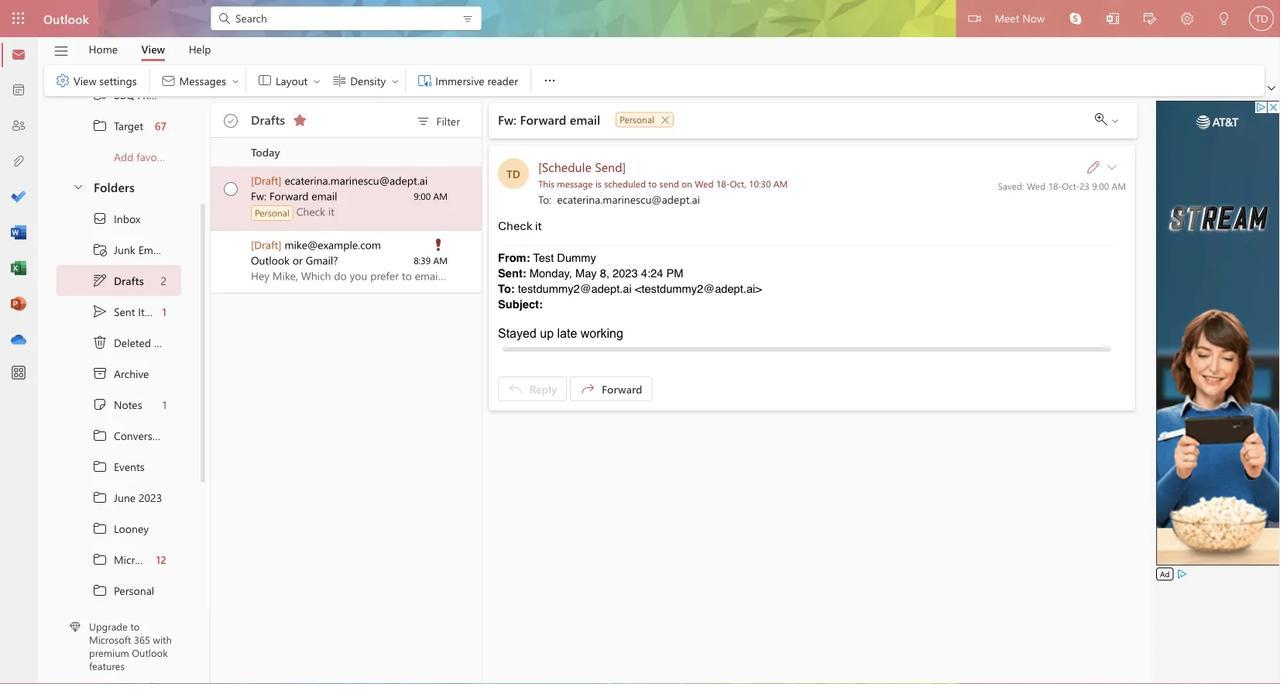 Task type: vqa. For each thing, say whether or not it's contained in the screenshot.


Task type: describe. For each thing, give the bounding box(es) containing it.
 for 
[[231, 76, 240, 86]]

8,
[[600, 266, 610, 280]]

junk
[[114, 242, 135, 257]]

 drafts
[[92, 273, 144, 288]]


[[417, 73, 433, 88]]

3  tree item from the top
[[57, 451, 181, 482]]

am down 
[[434, 254, 448, 267]]

 for  looney
[[92, 521, 108, 536]]

bbq
[[114, 87, 135, 102]]

powerpoint image
[[11, 297, 26, 312]]

 tree item
[[57, 265, 181, 296]]

 for 
[[92, 428, 108, 443]]

sent
[[114, 304, 135, 319]]


[[92, 335, 108, 350]]

67
[[155, 118, 167, 133]]

 immersive reader
[[417, 73, 518, 88]]


[[969, 12, 981, 25]]

9:00 am
[[414, 190, 448, 202]]

message
[[557, 177, 593, 189]]

Select all messages checkbox
[[220, 110, 242, 132]]

with
[[153, 633, 172, 647]]

td for 'test dummy' icon
[[507, 166, 521, 181]]

message list list box
[[211, 138, 482, 683]]

 button
[[288, 108, 312, 133]]

drafts heading
[[251, 103, 312, 137]]


[[542, 73, 558, 88]]

stayed up late working
[[498, 327, 624, 341]]

am inside   saved: wed 18-oct-23 9:00 am
[[1112, 179, 1127, 192]]

1 horizontal spatial email
[[570, 111, 601, 128]]

excel image
[[11, 261, 26, 277]]

pm
[[667, 266, 684, 280]]

 tree item
[[57, 296, 181, 327]]

settings
[[99, 73, 137, 87]]

view button
[[130, 37, 177, 61]]

mike@example.com
[[285, 238, 381, 252]]

drafts inside  drafts
[[114, 273, 144, 288]]

on
[[682, 177, 693, 189]]

 june 2023
[[92, 490, 162, 505]]

 events
[[92, 459, 145, 474]]

testdummy2@adept.ai
[[518, 282, 632, 295]]

10:30
[[749, 177, 771, 189]]

forward inside  forward
[[602, 382, 643, 396]]

is
[[596, 177, 602, 189]]

 button
[[1058, 0, 1095, 37]]

scheduled
[[605, 177, 646, 189]]

[draft] mike@example.com
[[251, 238, 381, 252]]

layout
[[276, 73, 308, 87]]

word image
[[11, 225, 26, 241]]

[draft] for [draft] ecaterina.marinescu@adept.ai
[[251, 173, 282, 188]]

 for  personal
[[92, 583, 108, 598]]

 for  events
[[92, 459, 108, 474]]

1  tree item from the top
[[57, 110, 181, 141]]

Search for email, meetings, files and more. field
[[234, 10, 449, 26]]

outlook or gmail?
[[251, 253, 338, 267]]

 density 
[[332, 73, 400, 88]]

reader
[[488, 73, 518, 87]]

left-rail-appbar navigation
[[3, 37, 34, 358]]

 button
[[1169, 0, 1207, 39]]

fw: forward email inside message list list box
[[251, 189, 338, 203]]


[[431, 237, 446, 253]]

1 horizontal spatial fw:
[[498, 111, 517, 128]]

6  tree item from the top
[[57, 544, 181, 575]]


[[92, 366, 108, 381]]

notes
[[114, 397, 142, 412]]

td button
[[1244, 0, 1281, 37]]

 for 
[[462, 13, 474, 25]]

view inside  view settings
[[74, 73, 97, 87]]

 
[[1096, 113, 1121, 126]]

 filter
[[416, 114, 460, 129]]

 button
[[1265, 81, 1279, 96]]


[[257, 73, 273, 88]]

Select a message checkbox
[[214, 167, 251, 200]]


[[92, 242, 108, 257]]

 junk email
[[92, 242, 164, 257]]

personal inside  personal
[[114, 583, 154, 598]]

premium
[[89, 646, 129, 660]]

 inside the  
[[1111, 116, 1121, 126]]

calendar image
[[11, 83, 26, 98]]

 for 
[[391, 76, 400, 86]]

late
[[558, 327, 578, 341]]

outlook inside the upgrade to microsoft 365 with premium outlook features
[[132, 646, 168, 660]]

 tree item
[[57, 79, 181, 110]]

application containing outlook
[[0, 0, 1281, 684]]

 tree item
[[57, 327, 181, 358]]

items for 
[[138, 304, 164, 319]]

forward inside message list list box
[[270, 189, 309, 203]]

gmail?
[[306, 253, 338, 267]]


[[1107, 12, 1120, 25]]

 archive
[[92, 366, 149, 381]]

 view settings
[[55, 73, 137, 88]]

 button
[[1207, 0, 1244, 39]]

density
[[350, 73, 386, 87]]

tree inside application
[[57, 203, 181, 684]]

microsoft inside the upgrade to microsoft 365 with premium outlook features
[[89, 633, 131, 647]]

from:
[[498, 251, 530, 264]]

favorite
[[137, 149, 173, 164]]

personal for check
[[255, 207, 290, 219]]

help button
[[177, 37, 223, 61]]

9:00 inside   saved: wed 18-oct-23 9:00 am
[[1093, 179, 1110, 192]]


[[55, 73, 71, 88]]

 button
[[64, 172, 91, 201]]

 tree item
[[57, 389, 181, 420]]

9:00 inside message list list box
[[414, 190, 431, 202]]

 notes
[[92, 397, 142, 412]]

features
[[89, 659, 125, 673]]

add favorite tree item
[[57, 141, 181, 172]]


[[292, 112, 308, 128]]

deleted
[[114, 335, 151, 350]]

8:39 am
[[414, 254, 448, 267]]

none search field inside outlook banner
[[211, 0, 482, 35]]

 target
[[92, 118, 143, 133]]


[[161, 73, 176, 88]]

now
[[1023, 10, 1045, 25]]


[[1219, 12, 1231, 25]]

oct,
[[730, 177, 747, 189]]

personal 
[[620, 113, 670, 125]]

onedrive image
[[11, 332, 26, 348]]

meet
[[995, 10, 1020, 25]]

7  tree item from the top
[[57, 575, 181, 606]]

 tree item
[[57, 203, 181, 234]]

sent:
[[498, 266, 527, 280]]

folders tree item
[[57, 172, 181, 203]]

looney
[[114, 521, 149, 536]]

check it
[[498, 219, 542, 234]]

subject:
[[498, 297, 543, 311]]


[[1070, 12, 1083, 25]]



Task type: locate. For each thing, give the bounding box(es) containing it.
it down [draft] ecaterina.marinescu@adept.ai
[[328, 204, 335, 219]]

1 horizontal spatial personal
[[255, 207, 290, 219]]

0 horizontal spatial forward
[[270, 189, 309, 203]]

0 vertical spatial 1
[[162, 304, 167, 319]]

[schedule send] this message is scheduled to send on wed 18-oct, 10:30 am
[[539, 158, 788, 189]]

1 horizontal spatial 2023
[[613, 266, 638, 280]]

0 horizontal spatial 
[[1108, 162, 1117, 172]]

23
[[1080, 179, 1090, 192]]

outlook inside banner
[[43, 10, 89, 27]]

0 vertical spatial outlook
[[43, 10, 89, 27]]

forward down  dropdown button in the top of the page
[[520, 111, 567, 128]]

forward right 
[[602, 382, 643, 396]]

1  from the top
[[92, 118, 108, 133]]

items inside  deleted items
[[154, 335, 180, 350]]

personal for 
[[620, 113, 655, 125]]

1 horizontal spatial it
[[535, 219, 542, 234]]

 down  looney
[[92, 552, 108, 567]]

 left 
[[313, 76, 322, 86]]


[[462, 13, 474, 25], [416, 114, 431, 129]]

tab list
[[77, 37, 223, 61]]

 right 
[[1108, 162, 1117, 172]]

am right 10:30
[[774, 177, 788, 189]]

1 inside  tree item
[[163, 397, 167, 412]]

1 vertical spatial forward
[[270, 189, 309, 203]]

8:39
[[414, 254, 431, 267]]

 tree item down  looney
[[57, 544, 181, 575]]

wed right the on
[[695, 177, 714, 189]]

 button
[[459, 9, 477, 28]]


[[92, 211, 108, 226]]

1 horizontal spatial 
[[462, 13, 474, 25]]

4  tree item from the top
[[57, 482, 181, 513]]

 left folders
[[72, 180, 84, 193]]

 inside button
[[72, 180, 84, 193]]

none search field containing 
[[211, 0, 482, 35]]

0 horizontal spatial ecaterina.marinescu@adept.ai
[[285, 173, 428, 188]]

wed
[[695, 177, 714, 189], [1027, 179, 1046, 192]]

 tree item down the  events
[[57, 482, 181, 513]]

am up 
[[434, 190, 448, 202]]

from: test dummy sent: monday, may 8, 2023 4:24 pm to: testdummy2@adept.ai <testdummy2@adept.ai> subject:
[[498, 251, 762, 311]]

 looney
[[92, 521, 149, 536]]

0 horizontal spatial fw:
[[251, 189, 267, 203]]

18- inside [schedule send] this message is scheduled to send on wed 18-oct, 10:30 am
[[717, 177, 730, 189]]

today heading
[[211, 138, 482, 167]]

ecaterina.marinescu@adept.ai button
[[557, 192, 700, 206]]

immersive
[[436, 73, 485, 87]]

1 horizontal spatial wed
[[1027, 179, 1046, 192]]

events
[[114, 459, 145, 474]]

people image
[[11, 119, 26, 134]]

0 vertical spatial fw:
[[498, 111, 517, 128]]

0 horizontal spatial 2023
[[139, 490, 162, 505]]

to
[[649, 177, 657, 189], [130, 620, 140, 633]]

 tree item
[[57, 110, 181, 141], [57, 420, 181, 451], [57, 451, 181, 482], [57, 482, 181, 513], [57, 513, 181, 544], [57, 544, 181, 575], [57, 575, 181, 606]]

0 vertical spatial 
[[462, 13, 474, 25]]

microsoft up features
[[89, 633, 131, 647]]

[schedule
[[539, 158, 592, 175]]

18- right the on
[[717, 177, 730, 189]]

 down td dropdown button
[[1269, 84, 1276, 92]]

3  from the top
[[92, 459, 108, 474]]

0 horizontal spatial td
[[507, 166, 521, 181]]

2  from the top
[[92, 428, 108, 443]]

target
[[114, 118, 143, 133]]

 button
[[535, 65, 566, 96]]

 tree item down june at the left bottom of page
[[57, 513, 181, 544]]

0 horizontal spatial fw: forward email
[[251, 189, 338, 203]]

0 vertical spatial email
[[570, 111, 601, 128]]

0 vertical spatial view
[[141, 42, 165, 56]]

1 horizontal spatial fw: forward email
[[498, 111, 601, 128]]

send
[[660, 177, 679, 189]]

2  from the top
[[224, 182, 238, 196]]

0 vertical spatial to:
[[539, 192, 552, 206]]


[[92, 304, 108, 319]]

stayed
[[498, 327, 537, 341]]

outlook right premium
[[132, 646, 168, 660]]

2  tree item from the top
[[57, 420, 181, 451]]

to: down sent:
[[498, 282, 515, 295]]

tab list containing home
[[77, 37, 223, 61]]

td right 
[[1256, 12, 1269, 24]]

message list section
[[211, 99, 482, 683]]

personal check it
[[255, 204, 335, 219]]

1 horizontal spatial 
[[1269, 84, 1276, 92]]

0 horizontal spatial 
[[416, 114, 431, 129]]

<testdummy2@adept.ai>
[[635, 282, 762, 295]]

0 vertical spatial ecaterina.marinescu@adept.ai
[[285, 173, 428, 188]]

personal down  microsoft 12
[[114, 583, 154, 598]]

oct-
[[1063, 179, 1080, 192]]

items right sent
[[138, 304, 164, 319]]

to: ecaterina.marinescu@adept.ai
[[539, 192, 700, 206]]

view right 
[[74, 73, 97, 87]]

am inside [schedule send] this message is scheduled to send on wed 18-oct, 10:30 am
[[774, 177, 788, 189]]

outlook left or
[[251, 253, 290, 267]]

 left june at the left bottom of page
[[92, 490, 108, 505]]

1 vertical spatial 1
[[163, 397, 167, 412]]

wed right saved:
[[1027, 179, 1046, 192]]

td inside dropdown button
[[1256, 12, 1269, 24]]

0 horizontal spatial outlook
[[43, 10, 89, 27]]

1 vertical spatial outlook
[[251, 253, 290, 267]]

 tree item
[[57, 234, 181, 265]]

9:00
[[1093, 179, 1110, 192], [414, 190, 431, 202]]

1 horizontal spatial 18-
[[1049, 179, 1063, 192]]

 tree item down  microsoft 12
[[57, 575, 181, 606]]

0 vertical spatial td
[[1256, 12, 1269, 24]]

items right deleted
[[154, 335, 180, 350]]

files image
[[11, 154, 26, 170]]

ecaterina.marinescu@adept.ai down scheduled
[[557, 192, 700, 206]]

1 vertical spatial microsoft
[[89, 633, 131, 647]]

 inside popup button
[[462, 13, 474, 25]]


[[92, 273, 108, 288]]

Select a message checkbox
[[214, 231, 251, 264]]

personal left  at the right of the page
[[620, 113, 655, 125]]

outlook
[[43, 10, 89, 27], [251, 253, 290, 267], [132, 646, 168, 660]]

set your advertising preferences image
[[1177, 568, 1189, 580]]

1 1 from the top
[[162, 304, 167, 319]]

7  from the top
[[92, 583, 108, 598]]

none text field inside application
[[539, 192, 1108, 206]]

2023 inside  june 2023
[[139, 490, 162, 505]]

td left 'this'
[[507, 166, 521, 181]]

0 horizontal spatial to
[[130, 620, 140, 633]]

drafts inside drafts 
[[251, 111, 285, 128]]

 reply
[[508, 381, 557, 397]]

 sent items 1
[[92, 304, 167, 319]]

 inside  popup button
[[1269, 84, 1276, 92]]

td inside 'test dummy' icon
[[507, 166, 521, 181]]

2 1 from the top
[[163, 397, 167, 412]]

 tree item up add
[[57, 110, 181, 141]]


[[231, 76, 240, 86], [313, 76, 322, 86], [391, 76, 400, 86], [1111, 116, 1121, 126], [72, 180, 84, 193]]

18-
[[717, 177, 730, 189], [1049, 179, 1063, 192]]


[[332, 73, 347, 88]]

it inside personal check it
[[328, 204, 335, 219]]

1 vertical spatial email
[[312, 189, 338, 203]]

18- left 23
[[1049, 179, 1063, 192]]

5  tree item from the top
[[57, 513, 181, 544]]

1 vertical spatial view
[[74, 73, 97, 87]]

personal inside personal check it
[[255, 207, 290, 219]]

to left send
[[649, 177, 657, 189]]

2 vertical spatial personal
[[114, 583, 154, 598]]

premium features image
[[70, 622, 81, 633]]

5  from the top
[[92, 521, 108, 536]]

[draft] up the outlook or gmail?
[[251, 238, 282, 252]]


[[580, 381, 596, 397]]

1 vertical spatial fw:
[[251, 189, 267, 203]]

it up test
[[535, 219, 542, 234]]

 for  microsoft 12
[[92, 552, 108, 567]]

ecaterina.marinescu@adept.ai inside message list list box
[[285, 173, 428, 188]]

items
[[138, 304, 164, 319], [154, 335, 180, 350]]

2 horizontal spatial forward
[[602, 382, 643, 396]]

1 vertical spatial [draft]
[[251, 238, 282, 252]]

2023 inside from: test dummy sent: monday, may 8, 2023 4:24 pm to: testdummy2@adept.ai <testdummy2@adept.ai> subject:
[[613, 266, 638, 280]]


[[53, 43, 69, 59]]

td for td dropdown button
[[1256, 12, 1269, 24]]

 up  immersive reader
[[462, 13, 474, 25]]

test dummy image
[[498, 158, 529, 189]]

0 horizontal spatial it
[[328, 204, 335, 219]]

0 vertical spatial 
[[1269, 84, 1276, 92]]

0 vertical spatial [draft]
[[251, 173, 282, 188]]

4:24
[[641, 266, 664, 280]]

email down [draft] ecaterina.marinescu@adept.ai
[[312, 189, 338, 203]]

friends
[[137, 87, 172, 102]]

4  from the top
[[92, 490, 108, 505]]

check up [draft] mike@example.com
[[297, 204, 326, 219]]

 left target
[[92, 118, 108, 133]]

reply
[[530, 382, 557, 396]]

 button
[[1132, 0, 1169, 39]]

 down 
[[92, 428, 108, 443]]

 deleted items
[[92, 335, 180, 350]]

today
[[251, 145, 280, 159]]

ecaterina.marinescu@adept.ai for [draft] ecaterina.marinescu@adept.ai
[[285, 173, 428, 188]]

dummy
[[557, 251, 597, 264]]

1 vertical spatial ecaterina.marinescu@adept.ai
[[557, 192, 700, 206]]


[[225, 114, 238, 126]]

2 horizontal spatial outlook
[[251, 253, 290, 267]]

outlook banner
[[0, 0, 1281, 39]]

 inside  layout 
[[313, 76, 322, 86]]

6  from the top
[[92, 552, 108, 567]]

1 vertical spatial to
[[130, 620, 140, 633]]

outlook up  'button'
[[43, 10, 89, 27]]

0 horizontal spatial view
[[74, 73, 97, 87]]

0 vertical spatial forward
[[520, 111, 567, 128]]

 layout 
[[257, 73, 322, 88]]


[[1145, 12, 1157, 25]]

None search field
[[211, 0, 482, 35]]

drafts 
[[251, 111, 308, 128]]

2 vertical spatial outlook
[[132, 646, 168, 660]]

0 horizontal spatial email
[[312, 189, 338, 203]]

tree
[[57, 203, 181, 684]]

1  from the top
[[224, 114, 238, 128]]

1 horizontal spatial to
[[649, 177, 657, 189]]

0 vertical spatial to
[[649, 177, 657, 189]]

 inside select all messages option
[[224, 114, 238, 128]]

1 down the "2" at the top left of the page
[[162, 304, 167, 319]]


[[1182, 12, 1194, 25]]

1 vertical spatial td
[[507, 166, 521, 181]]

forward up personal check it
[[270, 189, 309, 203]]

9:00 up 
[[414, 190, 431, 202]]

None text field
[[539, 192, 1108, 206]]

drafts right 
[[114, 273, 144, 288]]

fw: forward email down  dropdown button in the top of the page
[[498, 111, 601, 128]]

ad
[[1161, 569, 1170, 579]]

1 horizontal spatial ecaterina.marinescu@adept.ai
[[557, 192, 700, 206]]

 tree item
[[57, 358, 181, 389]]

messages
[[179, 73, 226, 87]]

2023 right june at the left bottom of page
[[139, 490, 162, 505]]


[[661, 115, 670, 124]]

to do image
[[11, 190, 26, 205]]

0 horizontal spatial to:
[[498, 282, 515, 295]]

9:00 right 23
[[1093, 179, 1110, 192]]

 inside  filter
[[416, 114, 431, 129]]

to: inside from: test dummy sent: monday, may 8, 2023 4:24 pm to: testdummy2@adept.ai <testdummy2@adept.ai> subject:
[[498, 282, 515, 295]]

 bbq friends
[[92, 87, 172, 102]]

1 horizontal spatial outlook
[[132, 646, 168, 660]]

more apps image
[[11, 366, 26, 381]]

email up [schedule
[[570, 111, 601, 128]]

0 horizontal spatial personal
[[114, 583, 154, 598]]


[[1096, 113, 1108, 126]]

2 vertical spatial forward
[[602, 382, 643, 396]]

working
[[581, 327, 624, 341]]

mail image
[[11, 47, 26, 63]]

view up the 
[[141, 42, 165, 56]]

0 vertical spatial personal
[[620, 113, 655, 125]]

none text field containing to:
[[539, 192, 1108, 206]]

1 vertical spatial 2023
[[139, 490, 162, 505]]

fw: forward email up personal check it
[[251, 189, 338, 203]]

td
[[1256, 12, 1269, 24], [507, 166, 521, 181]]

1 vertical spatial 
[[224, 182, 238, 196]]

this
[[539, 177, 555, 189]]

1
[[162, 304, 167, 319], [163, 397, 167, 412]]

ecaterina.marinescu@adept.ai for to: ecaterina.marinescu@adept.ai
[[557, 192, 700, 206]]

to right upgrade
[[130, 620, 140, 633]]

1 vertical spatial 
[[416, 114, 431, 129]]

[draft] for [draft] mike@example.com
[[251, 238, 282, 252]]

 left drafts 
[[224, 114, 238, 128]]

2 horizontal spatial personal
[[620, 113, 655, 125]]

0 horizontal spatial 9:00
[[414, 190, 431, 202]]

application
[[0, 0, 1281, 684]]

am right 23
[[1112, 179, 1127, 192]]

 right density
[[391, 76, 400, 86]]

 inside " density "
[[391, 76, 400, 86]]

to: down 'this'
[[539, 192, 552, 206]]

0 horizontal spatial drafts
[[114, 273, 144, 288]]

microsoft inside  microsoft 12
[[114, 552, 159, 567]]


[[224, 114, 238, 128], [224, 182, 238, 196]]

outlook inside message list list box
[[251, 253, 290, 267]]

1 vertical spatial 
[[1108, 162, 1117, 172]]

 for 
[[313, 76, 322, 86]]

fw: down reader
[[498, 111, 517, 128]]

fw: inside message list list box
[[251, 189, 267, 203]]

1 vertical spatial personal
[[255, 207, 290, 219]]

items for 
[[154, 335, 180, 350]]

[draft] down the today
[[251, 173, 282, 188]]

ecaterina.marinescu@adept.ai
[[285, 173, 428, 188], [557, 192, 700, 206]]

0 horizontal spatial check
[[297, 204, 326, 219]]

check up from:
[[498, 219, 533, 234]]

to inside the upgrade to microsoft 365 with premium outlook features
[[130, 620, 140, 633]]

check inside personal check it
[[297, 204, 326, 219]]


[[217, 11, 232, 26]]

 tree item up the  events
[[57, 420, 181, 451]]

0 vertical spatial items
[[138, 304, 164, 319]]

 for  target
[[92, 118, 108, 133]]

 messages 
[[161, 73, 240, 88]]

[draft] ecaterina.marinescu@adept.ai
[[251, 173, 428, 188]]

 for  june 2023
[[92, 490, 108, 505]]

0 vertical spatial microsoft
[[114, 552, 159, 567]]

help
[[189, 42, 211, 56]]

email
[[570, 111, 601, 128], [312, 189, 338, 203]]

personal up the outlook or gmail?
[[255, 207, 290, 219]]

fw: up personal check it
[[251, 189, 267, 203]]

 inbox
[[92, 211, 141, 226]]

fw: forward email
[[498, 111, 601, 128], [251, 189, 338, 203]]

items inside ' sent items 1'
[[138, 304, 164, 319]]

1 horizontal spatial forward
[[520, 111, 567, 128]]

18- inside   saved: wed 18-oct-23 9:00 am
[[1049, 179, 1063, 192]]

send]
[[595, 158, 626, 175]]

0 vertical spatial 2023
[[613, 266, 638, 280]]

add favorite
[[114, 149, 173, 164]]

1 horizontal spatial td
[[1256, 12, 1269, 24]]

drafts left 
[[251, 111, 285, 128]]

outlook for outlook or gmail?
[[251, 253, 290, 267]]

 tree item up june at the left bottom of page
[[57, 451, 181, 482]]

layout group
[[250, 65, 402, 96]]

1 vertical spatial fw: forward email
[[251, 189, 338, 203]]

 right 
[[1111, 116, 1121, 126]]

1 horizontal spatial view
[[141, 42, 165, 56]]

 left filter
[[416, 114, 431, 129]]

1 vertical spatial to:
[[498, 282, 515, 295]]

 inside  messages 
[[231, 76, 240, 86]]

 inside option
[[224, 182, 238, 196]]

 left looney
[[92, 521, 108, 536]]

 for  filter
[[416, 114, 431, 129]]

wed inside [schedule send] this message is scheduled to send on wed 18-oct, 10:30 am
[[695, 177, 714, 189]]

2023 right "8," on the top left of page
[[613, 266, 638, 280]]

2
[[161, 273, 167, 288]]

0 vertical spatial 
[[224, 114, 238, 128]]

1 right notes
[[163, 397, 167, 412]]

 button
[[46, 38, 77, 64]]

1 vertical spatial items
[[154, 335, 180, 350]]

view inside "view" button
[[141, 42, 165, 56]]

 up select a message option
[[224, 182, 238, 196]]

0 horizontal spatial 18-
[[717, 177, 730, 189]]

1 inside ' sent items 1'
[[162, 304, 167, 319]]

archive
[[114, 366, 149, 381]]

wed inside   saved: wed 18-oct-23 9:00 am
[[1027, 179, 1046, 192]]

[draft]
[[251, 173, 282, 188], [251, 238, 282, 252]]

1 horizontal spatial drafts
[[251, 111, 285, 128]]

outlook link
[[43, 0, 89, 37]]

to inside [schedule send] this message is scheduled to send on wed 18-oct, 10:30 am
[[649, 177, 657, 189]]

 left 'events'
[[92, 459, 108, 474]]

 left the 
[[231, 76, 240, 86]]

1 vertical spatial drafts
[[114, 273, 144, 288]]

2 [draft] from the top
[[251, 238, 282, 252]]

home
[[89, 42, 118, 56]]

0 horizontal spatial wed
[[695, 177, 714, 189]]

upgrade
[[89, 620, 128, 633]]

microsoft down looney
[[114, 552, 159, 567]]

1 [draft] from the top
[[251, 173, 282, 188]]

1 horizontal spatial to:
[[539, 192, 552, 206]]

0 vertical spatial drafts
[[251, 111, 285, 128]]

 button
[[1095, 0, 1132, 39]]

1 horizontal spatial 9:00
[[1093, 179, 1110, 192]]

1 horizontal spatial check
[[498, 219, 533, 234]]

  saved: wed 18-oct-23 9:00 am
[[998, 159, 1127, 192]]

ecaterina.marinescu@adept.ai down the today heading
[[285, 173, 428, 188]]

 inside   saved: wed 18-oct-23 9:00 am
[[1108, 162, 1117, 172]]

tree containing 
[[57, 203, 181, 684]]

outlook for outlook
[[43, 10, 89, 27]]

 up upgrade
[[92, 583, 108, 598]]

email inside message list list box
[[312, 189, 338, 203]]

0 vertical spatial fw: forward email
[[498, 111, 601, 128]]



